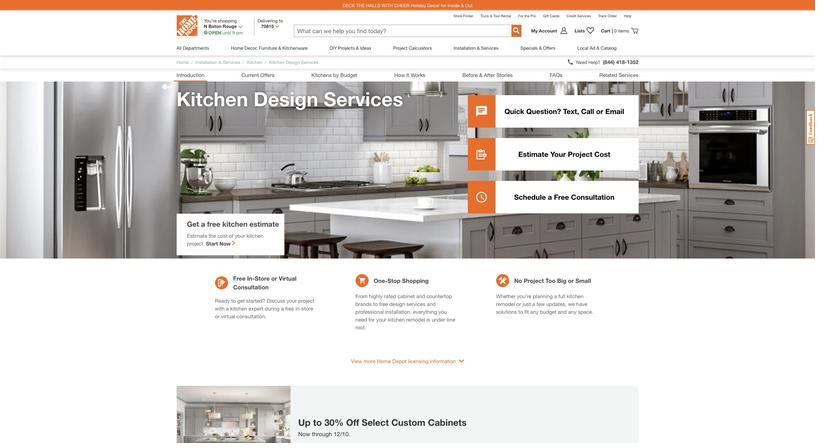 Task type: locate. For each thing, give the bounding box(es) containing it.
store
[[454, 14, 462, 18], [255, 275, 270, 282]]

kitchen inside the whether you're planning a full kitchen remodel or just a few updates, we have solutions to fit any budget and any space.
[[567, 294, 584, 300]]

how it works
[[394, 72, 425, 78]]

project
[[393, 45, 408, 51], [568, 150, 592, 159], [524, 277, 544, 285]]

& inside diy projects & ideas link
[[356, 45, 359, 51]]

services down 1352
[[619, 72, 639, 78]]

0 horizontal spatial and
[[416, 294, 425, 300]]

home left decor,
[[231, 45, 243, 51]]

& left tool
[[490, 14, 492, 18]]

estimate
[[518, 150, 548, 159], [187, 233, 207, 239]]

&
[[461, 2, 464, 8], [490, 14, 492, 18], [278, 45, 281, 51], [356, 45, 359, 51], [477, 45, 480, 51], [539, 45, 542, 51], [597, 45, 600, 51], [219, 59, 222, 65], [479, 72, 482, 78]]

or left virtual in the bottom of the page
[[271, 275, 277, 282]]

1 vertical spatial project
[[568, 150, 592, 159]]

1 vertical spatial your
[[287, 298, 297, 304]]

& down open
[[219, 59, 222, 65]]

0 horizontal spatial any
[[530, 309, 539, 315]]

installation & services
[[454, 45, 499, 51]]

0 vertical spatial offers
[[543, 45, 555, 51]]

projects
[[338, 45, 355, 51]]

or right big
[[568, 277, 574, 285]]

2 horizontal spatial free
[[379, 301, 388, 308]]

faqs
[[550, 72, 562, 78]]

estimate up project.
[[187, 233, 207, 239]]

store
[[302, 306, 313, 312]]

store left finder
[[454, 14, 462, 18]]

local ad & catalog link
[[577, 40, 617, 56]]

and down updates,
[[558, 309, 567, 315]]

delivering to
[[258, 18, 283, 23]]

n baton rouge
[[204, 23, 237, 29]]

rouge
[[223, 23, 237, 29]]

the inside estimate the cost of your kitchen project.
[[209, 233, 216, 239]]

1 horizontal spatial store
[[454, 14, 462, 18]]

installation down departments
[[195, 59, 217, 65]]

/ right home link
[[191, 59, 193, 65]]

now down up
[[298, 431, 310, 438]]

installation up before
[[454, 45, 476, 51]]

0 horizontal spatial free
[[207, 220, 220, 229]]

estimate
[[250, 220, 279, 229]]

countertop
[[426, 294, 452, 300]]

installation & services link up before
[[454, 40, 499, 56]]

cart
[[601, 28, 610, 34]]

1 vertical spatial installation
[[195, 59, 217, 65]]

store up started?
[[255, 275, 270, 282]]

home down the all
[[177, 59, 189, 65]]

project left calculators
[[393, 45, 408, 51]]

now down cost
[[219, 241, 231, 247]]

your
[[235, 233, 245, 239], [287, 298, 297, 304], [376, 317, 386, 323]]

1 vertical spatial offers
[[260, 72, 274, 78]]

0 vertical spatial installation & services link
[[454, 40, 499, 56]]

0 horizontal spatial estimate
[[187, 233, 207, 239]]

2 horizontal spatial /
[[265, 59, 267, 65]]

0 horizontal spatial consultation
[[233, 284, 269, 291]]

to inside up to 30% off select custom cabinets now through 12/10.
[[313, 418, 322, 429]]

1 horizontal spatial your
[[287, 298, 297, 304]]

too
[[546, 277, 556, 285]]

kitchen inside ready to get started? discuss your project with a kitchen expert during a free in-store or virtual consultation.
[[230, 306, 247, 312]]

a right get
[[201, 220, 205, 229]]

whether
[[496, 294, 516, 300]]

deck
[[343, 2, 355, 8]]

to
[[279, 18, 283, 23], [231, 298, 236, 304], [373, 301, 378, 308], [518, 309, 523, 315], [313, 418, 322, 429]]

help?
[[588, 59, 600, 65]]

1 horizontal spatial now
[[298, 431, 310, 438]]

remodel
[[496, 301, 515, 308], [406, 317, 425, 323]]

just
[[523, 301, 531, 308]]

kitchen up we
[[567, 294, 584, 300]]

1 vertical spatial home
[[177, 59, 189, 65]]

updates,
[[546, 301, 567, 308]]

home
[[231, 45, 243, 51], [177, 59, 189, 65], [377, 359, 391, 365]]

0 horizontal spatial home
[[177, 59, 189, 65]]

0 horizontal spatial your
[[235, 233, 245, 239]]

0 vertical spatial and
[[416, 294, 425, 300]]

free
[[554, 193, 569, 202], [233, 275, 246, 282]]

0 vertical spatial consultation
[[571, 193, 615, 202]]

0 horizontal spatial for
[[369, 317, 375, 323]]

ready to get started? discuss your project with a kitchen expert during a free in-store or virtual consultation.
[[215, 298, 314, 320]]

1 horizontal spatial for
[[441, 2, 446, 8]]

0 vertical spatial the
[[525, 14, 530, 18]]

design
[[286, 59, 300, 65], [254, 88, 318, 111]]

the right for
[[525, 14, 530, 18]]

my
[[531, 28, 538, 34]]

services left kitchen link
[[223, 59, 240, 65]]

get
[[187, 220, 199, 229]]

one-
[[374, 277, 387, 285]]

credit
[[567, 14, 576, 18]]

all departments link
[[177, 40, 209, 56]]

kitchen down installation,
[[388, 317, 405, 323]]

0 horizontal spatial installation
[[195, 59, 217, 65]]

None text field
[[294, 25, 511, 37], [294, 25, 511, 37], [294, 25, 511, 37], [294, 25, 511, 37]]

0
[[614, 28, 617, 34]]

/
[[191, 59, 193, 65], [243, 59, 244, 65], [265, 59, 267, 65]]

& left out
[[461, 2, 464, 8]]

or right call
[[596, 107, 603, 116]]

0 vertical spatial your
[[235, 233, 245, 239]]

started?
[[246, 298, 265, 304]]

or inside the whether you're planning a full kitchen remodel or just a few updates, we have solutions to fit any budget and any space.
[[516, 301, 521, 308]]

big
[[557, 277, 566, 285]]

& inside local ad & catalog link
[[597, 45, 600, 51]]

remodel down everything
[[406, 317, 425, 323]]

0 horizontal spatial free
[[233, 275, 246, 282]]

kitchen down home decor, furniture & kitchenware
[[269, 59, 285, 65]]

holiday
[[411, 2, 426, 8]]

remodel down whether
[[496, 301, 515, 308]]

1 vertical spatial the
[[209, 233, 216, 239]]

full
[[558, 294, 565, 300]]

virtual
[[279, 275, 297, 282]]

0 vertical spatial design
[[286, 59, 300, 65]]

services up kitchens
[[301, 59, 319, 65]]

& right furniture
[[278, 45, 281, 51]]

free up cost
[[207, 220, 220, 229]]

0 vertical spatial estimate
[[518, 150, 548, 159]]

any
[[530, 309, 539, 315], [568, 309, 577, 315]]

to left fit at the right bottom of the page
[[518, 309, 523, 315]]

consultation.
[[237, 314, 266, 320]]

or left just
[[516, 301, 521, 308]]

offers right current
[[260, 72, 274, 78]]

project right the no
[[524, 277, 544, 285]]

& up before
[[477, 45, 480, 51]]

free right schedule
[[554, 193, 569, 202]]

have
[[576, 301, 587, 308]]

or down with
[[215, 314, 220, 320]]

1 vertical spatial estimate
[[187, 233, 207, 239]]

1 vertical spatial remodel
[[406, 317, 425, 323]]

kitchen down get
[[230, 306, 247, 312]]

0 vertical spatial installation
[[454, 45, 476, 51]]

1 horizontal spatial remodel
[[496, 301, 515, 308]]

through
[[312, 431, 332, 438]]

remodel inside from highly rated cabinet and countertop brands to free design services and professional installation, everything you need for your kitchen remodel is under one roof.
[[406, 317, 425, 323]]

your inside from highly rated cabinet and countertop brands to free design services and professional installation, everything you need for your kitchen remodel is under one roof.
[[376, 317, 386, 323]]

with
[[215, 306, 225, 312]]

1 horizontal spatial estimate
[[518, 150, 548, 159]]

2 vertical spatial project
[[524, 277, 544, 285]]

1 vertical spatial now
[[298, 431, 310, 438]]

2 horizontal spatial your
[[376, 317, 386, 323]]

my account link
[[531, 27, 571, 35]]

to inside ready to get started? discuss your project with a kitchen expert during a free in-store or virtual consultation.
[[231, 298, 236, 304]]

installation & services link down departments
[[195, 59, 240, 65]]

to right 'delivering'
[[279, 18, 283, 23]]

services right credit
[[577, 14, 591, 18]]

1 horizontal spatial home
[[231, 45, 243, 51]]

0 horizontal spatial remodel
[[406, 317, 425, 323]]

project right the your
[[568, 150, 592, 159]]

free down rated
[[379, 301, 388, 308]]

or inside free in-store or virtual consultation
[[271, 275, 277, 282]]

70815
[[261, 23, 274, 29]]

kitchen down estimate
[[247, 233, 263, 239]]

with
[[382, 2, 393, 8]]

0 horizontal spatial store
[[255, 275, 270, 282]]

it
[[406, 72, 409, 78]]

1 horizontal spatial project
[[524, 277, 544, 285]]

you're shopping
[[204, 18, 237, 23]]

consultation
[[571, 193, 615, 202], [233, 284, 269, 291]]

/ left kitchen link
[[243, 59, 244, 65]]

calculators
[[409, 45, 432, 51]]

n
[[204, 23, 207, 29]]

0 vertical spatial home
[[231, 45, 243, 51]]

no project too big or small
[[514, 277, 591, 285]]

kitchen
[[222, 220, 248, 229], [247, 233, 263, 239], [567, 294, 584, 300], [230, 306, 247, 312], [388, 317, 405, 323]]

1 horizontal spatial installation & services link
[[454, 40, 499, 56]]

to down highly at the left of the page
[[373, 301, 378, 308]]

1 vertical spatial and
[[427, 301, 436, 308]]

1 horizontal spatial /
[[243, 59, 244, 65]]

track order link
[[598, 14, 617, 18]]

or
[[596, 107, 603, 116], [271, 275, 277, 282], [568, 277, 574, 285], [516, 301, 521, 308], [215, 314, 220, 320]]

all departments
[[177, 45, 209, 51]]

get a free kitchen estimate
[[187, 220, 279, 229]]

credit services
[[567, 14, 591, 18]]

1 horizontal spatial the
[[525, 14, 530, 18]]

shopping
[[218, 18, 237, 23]]

inside
[[448, 2, 460, 8]]

2 vertical spatial your
[[376, 317, 386, 323]]

2 horizontal spatial and
[[558, 309, 567, 315]]

credit services link
[[567, 14, 591, 18]]

you
[[439, 309, 447, 315]]

current offers
[[242, 72, 274, 78]]

your up in-
[[287, 298, 297, 304]]

0 horizontal spatial project
[[393, 45, 408, 51]]

for down professional
[[369, 317, 375, 323]]

1 / from the left
[[191, 59, 193, 65]]

0 horizontal spatial the
[[209, 233, 216, 239]]

free left "in-"
[[233, 275, 246, 282]]

2 vertical spatial home
[[377, 359, 391, 365]]

tool
[[493, 14, 500, 18]]

0 vertical spatial now
[[219, 241, 231, 247]]

0 horizontal spatial /
[[191, 59, 193, 65]]

offers
[[543, 45, 555, 51], [260, 72, 274, 78]]

1 horizontal spatial free
[[285, 306, 294, 312]]

works
[[411, 72, 425, 78]]

a shining modern kitchen featuring grey cabinets and classic decor; orange cabinet icon image
[[177, 387, 290, 444]]

for the pro link
[[518, 14, 536, 18]]

offers down the account
[[543, 45, 555, 51]]

0 horizontal spatial now
[[219, 241, 231, 247]]

0 horizontal spatial offers
[[260, 72, 274, 78]]

/ right kitchen link
[[265, 59, 267, 65]]

halls
[[366, 2, 380, 8]]

free left in-
[[285, 306, 294, 312]]

your right of
[[235, 233, 245, 239]]

& right 'ad'
[[597, 45, 600, 51]]

installation,
[[385, 309, 412, 315]]

0 vertical spatial project
[[393, 45, 408, 51]]

home link
[[177, 59, 189, 65]]

2 / from the left
[[243, 59, 244, 65]]

estimate inside estimate the cost of your kitchen project.
[[187, 233, 207, 239]]

0 vertical spatial remodel
[[496, 301, 515, 308]]

for left inside
[[441, 2, 446, 8]]

to inside from highly rated cabinet and countertop brands to free design services and professional installation, everything you need for your kitchen remodel is under one roof.
[[373, 301, 378, 308]]

and up services
[[416, 294, 425, 300]]

home inside home decor, furniture & kitchenware link
[[231, 45, 243, 51]]

your down professional
[[376, 317, 386, 323]]

2 vertical spatial and
[[558, 309, 567, 315]]

0 horizontal spatial installation & services link
[[195, 59, 240, 65]]

introduction
[[177, 72, 204, 78]]

1 vertical spatial free
[[233, 275, 246, 282]]

estimate left the your
[[518, 150, 548, 159]]

1 horizontal spatial offers
[[543, 45, 555, 51]]

a
[[548, 193, 552, 202], [201, 220, 205, 229], [554, 294, 557, 300], [532, 301, 535, 308], [226, 306, 229, 312], [281, 306, 284, 312]]

1 vertical spatial store
[[255, 275, 270, 282]]

your inside estimate the cost of your kitchen project.
[[235, 233, 245, 239]]

1 horizontal spatial free
[[554, 193, 569, 202]]

& left ideas
[[356, 45, 359, 51]]

store finder link
[[454, 14, 473, 18]]

stories
[[496, 72, 513, 78]]

gift cards
[[543, 14, 559, 18]]

free inside ready to get started? discuss your project with a kitchen expert during a free in-store or virtual consultation.
[[285, 306, 294, 312]]

solutions
[[496, 309, 517, 315]]

in-
[[247, 275, 255, 282]]

1 vertical spatial for
[[369, 317, 375, 323]]

1 vertical spatial consultation
[[233, 284, 269, 291]]

home for home decor, furniture & kitchenware
[[231, 45, 243, 51]]

to up through
[[313, 418, 322, 429]]

to left get
[[231, 298, 236, 304]]

home right more
[[377, 359, 391, 365]]

1 horizontal spatial any
[[568, 309, 577, 315]]

any right fit at the right bottom of the page
[[530, 309, 539, 315]]

home decor, furniture & kitchenware
[[231, 45, 308, 51]]

& right specials
[[539, 45, 542, 51]]

estimate for estimate your project cost
[[518, 150, 548, 159]]

and up everything
[[427, 301, 436, 308]]

& inside home decor, furniture & kitchenware link
[[278, 45, 281, 51]]

the up start
[[209, 233, 216, 239]]

any down we
[[568, 309, 577, 315]]

a left full
[[554, 294, 557, 300]]



Task type: vqa. For each thing, say whether or not it's contained in the screenshot.
N Baton Rouge
yes



Task type: describe. For each thing, give the bounding box(es) containing it.
0 items
[[614, 28, 629, 34]]

kitchen design services link
[[269, 59, 319, 65]]

free in-store or virtual consultation
[[233, 275, 297, 291]]

truck
[[480, 14, 489, 18]]

30%
[[324, 418, 344, 429]]

kitchenware
[[282, 45, 308, 51]]

few
[[537, 301, 545, 308]]

1 any from the left
[[530, 309, 539, 315]]

quick
[[504, 107, 524, 116]]

kitchen down introduction
[[177, 88, 248, 111]]

0 vertical spatial for
[[441, 2, 446, 8]]

up to 30% off select custom cabinets now through 12/10.
[[298, 418, 467, 438]]

kitchen inside estimate the cost of your kitchen project.
[[247, 233, 263, 239]]

start now
[[206, 241, 231, 247]]

to for delivering
[[279, 18, 283, 23]]

a left few
[[532, 301, 535, 308]]

schedule a free consultation
[[514, 193, 615, 202]]

quick question? text, call or email
[[504, 107, 624, 116]]

kitchen up of
[[222, 220, 248, 229]]

to for ready
[[231, 298, 236, 304]]

text,
[[563, 107, 579, 116]]

start now link
[[206, 240, 235, 248]]

for inside from highly rated cabinet and countertop brands to free design services and professional installation, everything you need for your kitchen remodel is under one roof.
[[369, 317, 375, 323]]

furniture
[[259, 45, 277, 51]]

deck the halls with cheer holiday decor for inside & out link
[[343, 2, 473, 8]]

now inside up to 30% off select custom cabinets now through 12/10.
[[298, 431, 310, 438]]

in-
[[295, 306, 302, 312]]

services down budget
[[324, 88, 403, 111]]

cheer
[[394, 2, 409, 8]]

1 horizontal spatial installation
[[454, 45, 476, 51]]

1 vertical spatial installation & services link
[[195, 59, 240, 65]]

cabinet
[[398, 294, 415, 300]]

one
[[447, 317, 455, 323]]

one-stop shopping
[[374, 277, 429, 285]]

catalog
[[601, 45, 617, 51]]

project inside "link"
[[393, 45, 408, 51]]

kitchen design services
[[177, 88, 403, 111]]

view more home depot licensing information
[[351, 359, 456, 365]]

free inside free in-store or virtual consultation
[[233, 275, 246, 282]]

expert
[[249, 306, 263, 312]]

project calculators link
[[393, 40, 432, 56]]

1 horizontal spatial consultation
[[571, 193, 615, 202]]

services up after
[[481, 45, 499, 51]]

store inside free in-store or virtual consultation
[[255, 275, 270, 282]]

track
[[598, 14, 607, 18]]

under
[[432, 317, 445, 323]]

submit search image
[[513, 27, 519, 34]]

remodel inside the whether you're planning a full kitchen remodel or just a few updates, we have solutions to fit any budget and any space.
[[496, 301, 515, 308]]

small
[[576, 277, 591, 285]]

is
[[427, 317, 430, 323]]

out
[[465, 2, 473, 8]]

no
[[514, 277, 522, 285]]

question?
[[526, 107, 561, 116]]

1 horizontal spatial and
[[427, 301, 436, 308]]

space.
[[578, 309, 593, 315]]

you're
[[517, 294, 531, 300]]

we
[[568, 301, 575, 308]]

virtual
[[221, 314, 235, 320]]

highly
[[369, 294, 383, 300]]

lists link
[[571, 27, 598, 35]]

custom
[[391, 418, 425, 429]]

home for home / installation & services / kitchen / kitchen design services
[[177, 59, 189, 65]]

& left after
[[479, 72, 482, 78]]

and inside the whether you're planning a full kitchen remodel or just a few updates, we have solutions to fit any budget and any space.
[[558, 309, 567, 315]]

or inside ready to get started? discuss your project with a kitchen expert during a free in-store or virtual consultation.
[[215, 314, 220, 320]]

professional
[[355, 309, 384, 315]]

a right with
[[226, 306, 229, 312]]

cabinets
[[428, 418, 467, 429]]

0 vertical spatial store
[[454, 14, 462, 18]]

baton
[[209, 23, 221, 29]]

12/10.
[[334, 431, 350, 438]]

diy projects & ideas
[[330, 45, 371, 51]]

departments
[[183, 45, 209, 51]]

discuss
[[267, 298, 285, 304]]

1 vertical spatial design
[[254, 88, 318, 111]]

get
[[237, 298, 245, 304]]

the home depot logo link
[[177, 15, 197, 37]]

a right schedule
[[548, 193, 552, 202]]

2 horizontal spatial home
[[377, 359, 391, 365]]

1352
[[627, 59, 639, 65]]

to inside the whether you're planning a full kitchen remodel or just a few updates, we have solutions to fit any budget and any space.
[[518, 309, 523, 315]]

more
[[364, 359, 375, 365]]

schedule
[[514, 193, 546, 202]]

account
[[539, 28, 557, 34]]

decor,
[[245, 45, 258, 51]]

your
[[550, 150, 566, 159]]

rental
[[501, 14, 511, 18]]

start
[[206, 241, 218, 247]]

rated
[[384, 294, 396, 300]]

the for estimate
[[209, 233, 216, 239]]

kitchen up "current offers"
[[247, 59, 262, 65]]

(844)
[[603, 59, 615, 65]]

to for up
[[313, 418, 322, 429]]

9
[[232, 30, 235, 35]]

store finder
[[454, 14, 473, 18]]

offers inside specials & offers link
[[543, 45, 555, 51]]

the home depot image
[[177, 15, 197, 36]]

from
[[355, 294, 368, 300]]

track order
[[598, 14, 617, 18]]

help link
[[624, 14, 631, 18]]

diy projects & ideas link
[[330, 40, 371, 56]]

fit
[[525, 309, 529, 315]]

until
[[223, 30, 231, 35]]

your inside ready to get started? discuss your project with a kitchen expert during a free in-store or virtual consultation.
[[287, 298, 297, 304]]

shopping
[[402, 277, 429, 285]]

estimate the cost of your kitchen project.
[[187, 233, 263, 247]]

project.
[[187, 241, 204, 247]]

consultation inside free in-store or virtual consultation
[[233, 284, 269, 291]]

2 any from the left
[[568, 309, 577, 315]]

kitchens
[[311, 72, 332, 78]]

select
[[362, 418, 389, 429]]

a down discuss at left
[[281, 306, 284, 312]]

2 horizontal spatial project
[[568, 150, 592, 159]]

estimate for estimate the cost of your kitchen project.
[[187, 233, 207, 239]]

& inside installation & services link
[[477, 45, 480, 51]]

kitchen inside from highly rated cabinet and countertop brands to free design services and professional installation, everything you need for your kitchen remodel is under one roof.
[[388, 317, 405, 323]]

deck the halls with cheer holiday decor for inside & out
[[343, 2, 473, 8]]

order
[[608, 14, 617, 18]]

3 / from the left
[[265, 59, 267, 65]]

for
[[518, 14, 524, 18]]

feedback link image
[[806, 110, 815, 145]]

truck & tool rental
[[480, 14, 511, 18]]

the for for
[[525, 14, 530, 18]]

0 vertical spatial free
[[554, 193, 569, 202]]

up
[[298, 418, 311, 429]]

& inside specials & offers link
[[539, 45, 542, 51]]

free inside from highly rated cabinet and countertop brands to free design services and professional installation, everything you need for your kitchen remodel is under one roof.
[[379, 301, 388, 308]]



